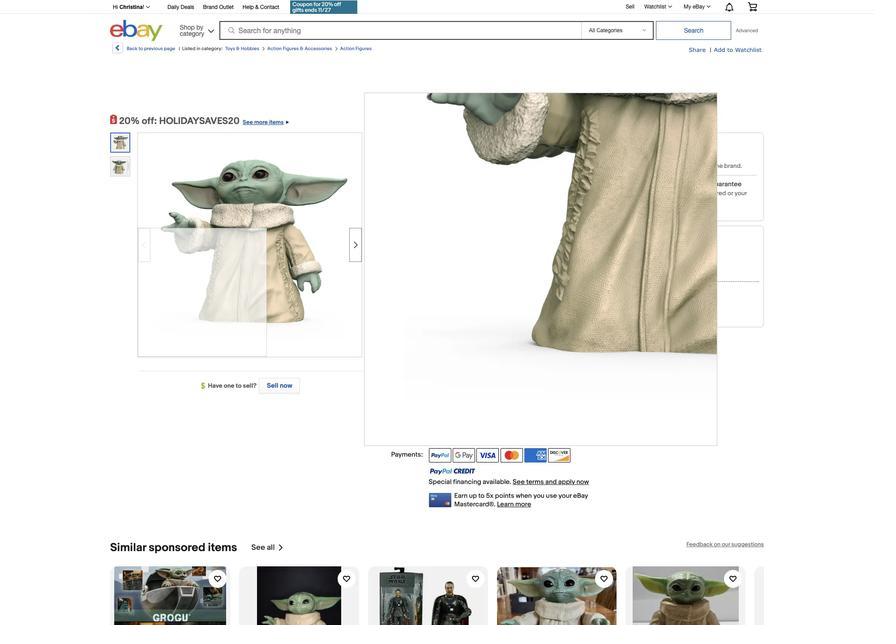 Task type: describe. For each thing, give the bounding box(es) containing it.
have one to sell?
[[208, 382, 257, 390]]

money
[[671, 180, 692, 189]]

help & contact link
[[243, 3, 279, 13]]

now
[[572, 230, 586, 239]]

action figures
[[340, 46, 372, 52]]

0 horizontal spatial toys
[[225, 46, 235, 52]]

shop for shop by category
[[180, 24, 195, 31]]

help
[[243, 4, 254, 10]]

apply
[[559, 478, 575, 486]]

99%
[[635, 267, 647, 274]]

5x
[[486, 492, 494, 500]]

your shopping cart image
[[748, 2, 758, 11]]

available.
[[483, 478, 511, 486]]

add inside share | add to watchlist
[[714, 46, 726, 53]]

confidence
[[671, 139, 708, 148]]

learn more
[[497, 500, 531, 509]]

orders
[[423, 161, 443, 170]]

daily deals link
[[168, 3, 194, 13]]

item
[[678, 189, 690, 197]]

items inside contact seller see other items
[[664, 310, 680, 318]]

| listed in category:
[[179, 46, 223, 52]]

sell?
[[243, 382, 257, 390]]

returns
[[439, 348, 461, 355]]

0 horizontal spatial now
[[280, 382, 292, 390]]

hasbrotoyshop
[[493, 161, 541, 170]]

american express image
[[525, 448, 547, 463]]

99% positive feedback
[[635, 267, 696, 274]]

learn more link for item
[[655, 206, 687, 213]]

category:
[[201, 46, 223, 52]]

google pay image
[[453, 448, 475, 463]]

similar
[[110, 541, 146, 555]]

with details__icon image for breathe easy.
[[380, 347, 389, 356]]

inch
[[587, 133, 607, 145]]

payments:
[[391, 450, 423, 459]]

add for add to cart
[[552, 252, 565, 260]]

2 horizontal spatial &
[[300, 46, 304, 52]]

1 vertical spatial on
[[670, 257, 677, 264]]

hobbies
[[241, 46, 259, 52]]

0 horizontal spatial |
[[179, 46, 180, 52]]

other
[[648, 310, 663, 318]]

add to watchlist
[[548, 274, 598, 282]]

action for action figures
[[340, 46, 355, 52]]

directly
[[683, 162, 704, 170]]

cart
[[574, 252, 587, 260]]

back to previous page
[[127, 46, 175, 52]]

watchlist inside share | add to watchlist
[[735, 46, 762, 53]]

learn more link for see
[[497, 500, 531, 509]]

with details__icon image for ebay money back guarantee
[[637, 190, 648, 202]]

shop hasbro on ebay
[[635, 257, 691, 264]]

shop for shop with confidence
[[637, 139, 654, 148]]

1 vertical spatial shipping
[[473, 393, 500, 402]]

my ebay link
[[679, 1, 715, 12]]

2 horizontal spatial on
[[714, 541, 721, 548]]

standard shipping . see details
[[444, 393, 537, 402]]

action inside star wars the child toy the mandalorian 6.5-inch posable action figure, toys free shipping on orders over $9.99 from hasbrotoyshop
[[411, 145, 443, 158]]

brand outlet
[[203, 4, 234, 10]]

ebay inside "earn up to 5x points when you use your ebay mastercard®."
[[573, 492, 588, 500]]

share
[[689, 46, 706, 53]]

points
[[495, 492, 515, 500]]

!
[[143, 4, 144, 10]]

figure,
[[446, 145, 479, 158]]

get
[[655, 189, 666, 197]]

positive
[[648, 267, 669, 274]]

3-year protection plan from allstate - $2.99
[[387, 318, 519, 326]]

year
[[394, 318, 407, 326]]

from inside star wars the child toy the mandalorian 6.5-inch posable action figure, toys free shipping on orders over $9.99 from hasbrotoyshop
[[477, 161, 491, 170]]

by inside direct from hasbro item sold directly by the brand.
[[706, 162, 712, 170]]

over
[[445, 161, 458, 170]]

add to watchlist link
[[714, 46, 762, 54]]

save seller
[[649, 288, 679, 296]]

all
[[267, 543, 275, 552]]

this
[[423, 373, 434, 380]]

shop with confidence
[[637, 139, 708, 148]]

page
[[164, 46, 175, 52]]

star wars the child toy the mandalorian 6.5-inch posable action figure, toys - picture 1 of 2 image
[[138, 132, 362, 356]]

one
[[224, 382, 235, 390]]

shop by category
[[180, 24, 204, 37]]

easy.
[[423, 348, 437, 355]]

breathe easy. returns accepted.
[[399, 348, 491, 355]]

picture 1 of 2 image
[[111, 133, 129, 152]]

action figures & accessories
[[267, 46, 332, 52]]

1 vertical spatial free
[[429, 393, 442, 402]]

see details link
[[503, 393, 537, 402]]

my ebay
[[684, 4, 705, 10]]

Search for anything text field
[[221, 22, 580, 39]]

sell for sell
[[626, 3, 635, 10]]

master card image
[[501, 448, 523, 463]]

discover image
[[549, 448, 571, 463]]

it
[[566, 230, 571, 239]]

category
[[180, 30, 204, 37]]

share button
[[689, 46, 706, 54]]

shop for shop hasbro on ebay
[[635, 257, 649, 264]]

ebay money back guarantee get the item you ordered or your money back. learn more
[[655, 180, 747, 213]]

the inside direct from hasbro item sold directly by the brand.
[[714, 162, 723, 170]]

action for action figures & accessories
[[267, 46, 282, 52]]

.
[[500, 393, 502, 402]]

feedback on our suggestions link
[[687, 541, 764, 548]]

1 vertical spatial hasbro
[[650, 257, 669, 264]]

toy
[[467, 133, 483, 145]]

seller for save
[[664, 288, 679, 296]]

protection
[[408, 318, 440, 326]]

1 the from the left
[[419, 133, 436, 145]]

sell for sell now
[[267, 382, 279, 390]]

allstate
[[472, 318, 495, 326]]

outlet
[[219, 4, 234, 10]]

save
[[649, 288, 662, 296]]

20% for 20% off: holidaysaves20
[[119, 116, 140, 127]]

to inside the back to previous page link
[[139, 46, 143, 52]]

toys & hobbies
[[225, 46, 259, 52]]

add for add to watchlist
[[548, 274, 561, 282]]

previous
[[144, 46, 163, 52]]

use
[[546, 492, 557, 500]]

watchlist inside 'link'
[[645, 4, 667, 10]]

sell now
[[267, 382, 292, 390]]

sponsored
[[149, 541, 205, 555]]

the inside ebay money back guarantee get the item you ordered or your money back. learn more
[[667, 189, 676, 197]]

earn up to 5x points when you use your ebay mastercard®.
[[454, 492, 588, 509]]

suggestions
[[732, 541, 764, 548]]

earn
[[454, 492, 468, 500]]

hi christina !
[[113, 4, 144, 10]]

have
[[208, 382, 222, 390]]

now inside star wars the child toy the mandalorian 6.5-inch posable action figure, toys main content
[[577, 478, 589, 486]]

1 horizontal spatial |
[[710, 46, 712, 54]]

more inside ebay money back guarantee get the item you ordered or your money back. learn more
[[672, 206, 687, 213]]

and
[[546, 478, 557, 486]]

$9.99
[[459, 161, 476, 170]]

figures for action figures
[[356, 46, 372, 52]]



Task type: vqa. For each thing, say whether or not it's contained in the screenshot.
Shipping
yes



Task type: locate. For each thing, give the bounding box(es) containing it.
star
[[370, 133, 390, 145]]

toys inside star wars the child toy the mandalorian 6.5-inch posable action figure, toys free shipping on orders over $9.99 from hasbrotoyshop
[[481, 145, 503, 158]]

0 vertical spatial contact
[[260, 4, 279, 10]]

20% inside star wars the child toy the mandalorian 6.5-inch posable action figure, toys main content
[[399, 373, 413, 380]]

dollar sign image
[[201, 383, 208, 390]]

on inside star wars the child toy the mandalorian 6.5-inch posable action figure, toys free shipping on orders over $9.99 from hasbrotoyshop
[[414, 161, 422, 170]]

1 horizontal spatial learn more link
[[655, 206, 687, 213]]

more inside star wars the child toy the mandalorian 6.5-inch posable action figure, toys main content
[[516, 500, 531, 509]]

1 vertical spatial your
[[559, 492, 572, 500]]

1 vertical spatial shop
[[637, 139, 654, 148]]

action figures link
[[340, 46, 372, 52]]

more for see more items
[[254, 119, 268, 126]]

you
[[692, 189, 702, 197], [534, 492, 545, 500]]

when
[[516, 492, 532, 500]]

up
[[469, 492, 477, 500]]

sell inside account navigation
[[626, 3, 635, 10]]

20% for 20% off this item.
[[399, 373, 413, 380]]

1 horizontal spatial on
[[670, 257, 677, 264]]

& right help at the top of page
[[255, 4, 259, 10]]

contact inside account navigation
[[260, 4, 279, 10]]

more
[[254, 119, 268, 126], [672, 206, 687, 213], [516, 500, 531, 509]]

0 vertical spatial more
[[254, 119, 268, 126]]

ebay inside account navigation
[[693, 4, 705, 10]]

watchlist
[[645, 4, 667, 10], [735, 46, 762, 53]]

0 horizontal spatial &
[[236, 46, 240, 52]]

0 vertical spatial now
[[280, 382, 292, 390]]

add to watchlist button
[[518, 269, 621, 287]]

1 horizontal spatial action
[[340, 46, 355, 52]]

3-
[[387, 318, 394, 326]]

0 vertical spatial learn more link
[[655, 206, 687, 213]]

with details__icon image
[[637, 155, 648, 166], [637, 190, 648, 202], [380, 347, 389, 356]]

action right hobbies
[[267, 46, 282, 52]]

paypal credit image
[[429, 468, 476, 475]]

shipping down posable
[[385, 161, 412, 170]]

20%
[[119, 116, 140, 127], [399, 373, 413, 380]]

with details__icon image left breathe
[[380, 347, 389, 356]]

& inside account navigation
[[255, 4, 259, 10]]

0 vertical spatial 20%
[[119, 116, 140, 127]]

ebay inside ebay money back guarantee get the item you ordered or your money back. learn more
[[655, 180, 670, 189]]

1 vertical spatial 20%
[[399, 373, 413, 380]]

ordered
[[704, 189, 726, 197]]

0 horizontal spatial action
[[267, 46, 282, 52]]

None submit
[[656, 21, 732, 40]]

1 vertical spatial back
[[693, 180, 708, 189]]

on left orders at top
[[414, 161, 422, 170]]

figures left accessories on the top
[[283, 46, 299, 52]]

figures down search for anything text box
[[356, 46, 372, 52]]

more for learn more
[[516, 500, 531, 509]]

hasbro up directly
[[691, 153, 713, 161]]

shop left with
[[637, 139, 654, 148]]

learn more link down special financing available. see terms and apply now at bottom
[[497, 500, 531, 509]]

seller for contact
[[660, 300, 676, 307]]

0 vertical spatial shipping
[[385, 161, 412, 170]]

0 horizontal spatial the
[[667, 189, 676, 197]]

0 horizontal spatial contact
[[260, 4, 279, 10]]

figures for action figures & accessories
[[283, 46, 299, 52]]

watchlist right sell link at the right of page
[[645, 4, 667, 10]]

now right apply
[[577, 478, 589, 486]]

0 vertical spatial with details__icon image
[[637, 155, 648, 166]]

with details__icon image inside star wars the child toy the mandalorian 6.5-inch posable action figure, toys main content
[[380, 347, 389, 356]]

from right $9.99
[[477, 161, 491, 170]]

2 vertical spatial with details__icon image
[[380, 347, 389, 356]]

1 horizontal spatial free
[[429, 393, 442, 402]]

0 horizontal spatial sell
[[267, 382, 279, 390]]

learn inside star wars the child toy the mandalorian 6.5-inch posable action figure, toys main content
[[497, 500, 514, 509]]

by right directly
[[706, 162, 712, 170]]

1 horizontal spatial by
[[706, 162, 712, 170]]

0 horizontal spatial the
[[419, 133, 436, 145]]

1 horizontal spatial the
[[485, 133, 503, 145]]

2 horizontal spatial action
[[411, 145, 443, 158]]

& for hobbies
[[236, 46, 240, 52]]

star wars the child toy the mandalorian 6.5-inch posable action figure, toys free shipping on orders over $9.99 from hasbrotoyshop
[[370, 133, 607, 170]]

shop by category button
[[176, 20, 216, 39]]

visa image
[[477, 448, 499, 463]]

1 vertical spatial more
[[672, 206, 687, 213]]

special
[[429, 478, 452, 486]]

back inside ebay money back guarantee get the item you ordered or your money back. learn more
[[693, 180, 708, 189]]

shipping inside star wars the child toy the mandalorian 6.5-inch posable action figure, toys free shipping on orders over $9.99 from hasbrotoyshop
[[385, 161, 412, 170]]

| left listed
[[179, 46, 180, 52]]

1 vertical spatial sell
[[267, 382, 279, 390]]

$2.99
[[501, 318, 519, 326]]

toys
[[225, 46, 235, 52], [481, 145, 503, 158]]

See all text field
[[252, 543, 275, 552]]

shop by category banner
[[108, 0, 764, 43]]

0 vertical spatial on
[[414, 161, 422, 170]]

contact up other
[[635, 300, 658, 307]]

guarantee
[[710, 180, 742, 189]]

1 horizontal spatial more
[[516, 500, 531, 509]]

toys & hobbies link
[[225, 46, 259, 52]]

on
[[414, 161, 422, 170], [670, 257, 677, 264], [714, 541, 721, 548]]

shop inside the shop by category
[[180, 24, 195, 31]]

brand
[[203, 4, 218, 10]]

0 horizontal spatial from
[[456, 318, 470, 326]]

1 vertical spatial learn
[[497, 500, 514, 509]]

0 vertical spatial watchlist
[[645, 4, 667, 10]]

0 vertical spatial add
[[714, 46, 726, 53]]

seller right save
[[664, 288, 679, 296]]

more inside see more items link
[[254, 119, 268, 126]]

details
[[517, 393, 537, 402]]

plan
[[442, 318, 455, 326]]

ebay right the "my"
[[693, 4, 705, 10]]

mastercard®.
[[454, 500, 496, 509]]

20% left the off
[[399, 373, 413, 380]]

add
[[714, 46, 726, 53], [552, 252, 565, 260], [548, 274, 561, 282]]

1 vertical spatial by
[[706, 162, 712, 170]]

none submit inside shop by category banner
[[656, 21, 732, 40]]

sold
[[669, 162, 681, 170]]

help & contact
[[243, 4, 279, 10]]

seller inside contact seller see other items
[[660, 300, 676, 307]]

from up sold
[[675, 153, 690, 161]]

to inside share | add to watchlist
[[728, 46, 733, 53]]

you right item
[[692, 189, 702, 197]]

0 vertical spatial your
[[735, 189, 747, 197]]

1 vertical spatial the
[[667, 189, 676, 197]]

1 figures from the left
[[283, 46, 299, 52]]

sell link
[[622, 3, 639, 10]]

back
[[127, 46, 138, 52], [693, 180, 708, 189]]

figures
[[283, 46, 299, 52], [356, 46, 372, 52]]

account navigation
[[108, 0, 764, 15]]

share | add to watchlist
[[689, 46, 762, 54]]

to left 'cart'
[[567, 252, 573, 260]]

advanced
[[736, 28, 758, 33]]

1 horizontal spatial from
[[477, 161, 491, 170]]

hasbro up positive on the right top
[[650, 257, 669, 264]]

from inside direct from hasbro item sold directly by the brand.
[[675, 153, 690, 161]]

2 horizontal spatial items
[[664, 310, 680, 318]]

the right get
[[667, 189, 676, 197]]

0 vertical spatial free
[[370, 161, 384, 170]]

ebay up get
[[655, 180, 670, 189]]

my
[[684, 4, 691, 10]]

sell right sell? in the bottom of the page
[[267, 382, 279, 390]]

feedback on our suggestions
[[687, 541, 764, 548]]

0 vertical spatial the
[[714, 162, 723, 170]]

6.5-
[[567, 133, 587, 145]]

1 horizontal spatial learn
[[655, 206, 671, 213]]

1 vertical spatial seller
[[660, 300, 676, 307]]

1 horizontal spatial sell
[[626, 3, 635, 10]]

see more items
[[243, 119, 284, 126]]

1 horizontal spatial back
[[693, 180, 708, 189]]

your right or
[[735, 189, 747, 197]]

see all
[[252, 543, 275, 552]]

0 vertical spatial toys
[[225, 46, 235, 52]]

in
[[197, 46, 200, 52]]

& for contact
[[255, 4, 259, 10]]

you inside "earn up to 5x points when you use your ebay mastercard®."
[[534, 492, 545, 500]]

2 figures from the left
[[356, 46, 372, 52]]

similar sponsored items
[[110, 541, 237, 555]]

1 vertical spatial add
[[552, 252, 565, 260]]

from
[[675, 153, 690, 161], [477, 161, 491, 170], [456, 318, 470, 326]]

free inside star wars the child toy the mandalorian 6.5-inch posable action figure, toys free shipping on orders over $9.99 from hasbrotoyshop
[[370, 161, 384, 170]]

shop hasbro on ebay link
[[635, 257, 691, 264]]

see more items link
[[240, 116, 289, 127]]

hasbro inside direct from hasbro item sold directly by the brand.
[[691, 153, 713, 161]]

get an extra 20% off image
[[290, 0, 357, 14]]

to left 'previous'
[[139, 46, 143, 52]]

1 horizontal spatial your
[[735, 189, 747, 197]]

your right use
[[559, 492, 572, 500]]

contact inside contact seller see other items
[[635, 300, 658, 307]]

the left brand.
[[714, 162, 723, 170]]

action
[[267, 46, 282, 52], [340, 46, 355, 52], [411, 145, 443, 158]]

you inside ebay money back guarantee get the item you ordered or your money back. learn more
[[692, 189, 702, 197]]

0 horizontal spatial more
[[254, 119, 268, 126]]

ebay up feedback
[[678, 257, 691, 264]]

daily
[[168, 4, 179, 10]]

ebay down apply
[[573, 492, 588, 500]]

free down the item.
[[429, 393, 442, 402]]

to inside add to watchlist 'button'
[[563, 274, 569, 282]]

see
[[243, 119, 253, 126], [635, 310, 646, 318], [503, 393, 515, 402], [513, 478, 525, 486], [252, 543, 265, 552]]

learn right 5x
[[497, 500, 514, 509]]

1 vertical spatial contact
[[635, 300, 658, 307]]

back left 'previous'
[[127, 46, 138, 52]]

2 vertical spatial more
[[516, 500, 531, 509]]

1 horizontal spatial &
[[255, 4, 259, 10]]

seller inside button
[[664, 288, 679, 296]]

watchlist link
[[640, 1, 676, 12]]

to right one
[[236, 382, 242, 390]]

special financing available. see terms and apply now
[[429, 478, 589, 486]]

the right wars
[[419, 133, 436, 145]]

the
[[419, 133, 436, 145], [485, 133, 503, 145]]

items for see more items
[[269, 119, 284, 126]]

20% off this item.
[[399, 373, 449, 380]]

1 vertical spatial learn more link
[[497, 500, 531, 509]]

0 horizontal spatial back
[[127, 46, 138, 52]]

sell
[[626, 3, 635, 10], [267, 382, 279, 390]]

toys right category:
[[225, 46, 235, 52]]

ebay mastercard image
[[429, 493, 451, 507]]

with details__icon image left get
[[637, 190, 648, 202]]

shop
[[180, 24, 195, 31], [637, 139, 654, 148], [635, 257, 649, 264]]

2 vertical spatial add
[[548, 274, 561, 282]]

to left 5x
[[479, 492, 485, 500]]

the right toy at the top
[[485, 133, 503, 145]]

to inside "earn up to 5x points when you use your ebay mastercard®."
[[479, 492, 485, 500]]

back up ordered
[[693, 180, 708, 189]]

0 horizontal spatial by
[[197, 24, 203, 31]]

back.
[[675, 197, 691, 204]]

with details__icon image left item
[[637, 155, 648, 166]]

contact right help at the top of page
[[260, 4, 279, 10]]

your
[[735, 189, 747, 197], [559, 492, 572, 500]]

1 horizontal spatial contact
[[635, 300, 658, 307]]

0 vertical spatial shop
[[180, 24, 195, 31]]

buy it now
[[554, 230, 586, 239]]

sell left watchlist 'link'
[[626, 3, 635, 10]]

back to previous page link
[[112, 43, 175, 56]]

your inside ebay money back guarantee get the item you ordered or your money back. learn more
[[735, 189, 747, 197]]

to down "advanced" link
[[728, 46, 733, 53]]

shop up 99% in the right top of the page
[[635, 257, 649, 264]]

0 horizontal spatial you
[[534, 492, 545, 500]]

to
[[139, 46, 143, 52], [728, 46, 733, 53], [567, 252, 573, 260], [563, 274, 569, 282], [236, 382, 242, 390], [479, 492, 485, 500]]

0 vertical spatial you
[[692, 189, 702, 197]]

watchlist down "advanced" link
[[735, 46, 762, 53]]

Quantity: text field
[[429, 195, 449, 210]]

breathe
[[399, 348, 421, 355]]

toys up hasbrotoyshop
[[481, 145, 503, 158]]

shipping right standard
[[473, 393, 500, 402]]

star wars the child toy the mandalorian 6.5-inch posable action figure, toys main content
[[370, 133, 622, 509]]

to inside add to cart link
[[567, 252, 573, 260]]

accessories
[[305, 46, 332, 52]]

direct
[[655, 153, 674, 161]]

action up orders at top
[[411, 145, 443, 158]]

0 horizontal spatial hasbro
[[650, 257, 669, 264]]

1 vertical spatial toys
[[481, 145, 503, 158]]

with details__icon image for direct from hasbro
[[637, 155, 648, 166]]

mandalorian
[[505, 133, 565, 145]]

learn more link down money
[[655, 206, 687, 213]]

standard
[[444, 393, 472, 402]]

1 horizontal spatial now
[[577, 478, 589, 486]]

now right sell? in the bottom of the page
[[280, 382, 292, 390]]

see inside contact seller see other items
[[635, 310, 646, 318]]

| right share button
[[710, 46, 712, 54]]

20% off: holidaysaves20
[[119, 116, 240, 127]]

child
[[439, 133, 465, 145]]

shop down the deals
[[180, 24, 195, 31]]

1 horizontal spatial you
[[692, 189, 702, 197]]

on left our
[[714, 541, 721, 548]]

1 vertical spatial with details__icon image
[[637, 190, 648, 202]]

1 vertical spatial watchlist
[[735, 46, 762, 53]]

0 horizontal spatial 20%
[[119, 116, 140, 127]]

0 vertical spatial hasbro
[[691, 153, 713, 161]]

picture 2 of 2 image
[[111, 157, 130, 176]]

0 horizontal spatial free
[[370, 161, 384, 170]]

action right accessories on the top
[[340, 46, 355, 52]]

item
[[655, 162, 668, 170]]

learn inside ebay money back guarantee get the item you ordered or your money back. learn more
[[655, 206, 671, 213]]

2 vertical spatial on
[[714, 541, 721, 548]]

1 vertical spatial now
[[577, 478, 589, 486]]

1 horizontal spatial items
[[269, 119, 284, 126]]

0 vertical spatial learn
[[655, 206, 671, 213]]

ebay
[[693, 4, 705, 10], [655, 180, 670, 189], [678, 257, 691, 264], [573, 492, 588, 500]]

0 horizontal spatial learn
[[497, 500, 514, 509]]

0 horizontal spatial items
[[208, 541, 237, 555]]

add down add to cart link
[[548, 274, 561, 282]]

on up 99% positive feedback
[[670, 257, 677, 264]]

add inside 'button'
[[548, 274, 561, 282]]

0 horizontal spatial learn more link
[[497, 500, 531, 509]]

paypal image
[[429, 448, 451, 463]]

0 vertical spatial back
[[127, 46, 138, 52]]

1 horizontal spatial the
[[714, 162, 723, 170]]

accepted.
[[462, 348, 491, 355]]

1 horizontal spatial shipping
[[473, 393, 500, 402]]

advanced link
[[732, 22, 763, 39]]

1 horizontal spatial toys
[[481, 145, 503, 158]]

2 horizontal spatial more
[[672, 206, 687, 213]]

0 horizontal spatial your
[[559, 492, 572, 500]]

-
[[497, 318, 499, 326]]

2 vertical spatial items
[[208, 541, 237, 555]]

add right share
[[714, 46, 726, 53]]

0 vertical spatial sell
[[626, 3, 635, 10]]

1 vertical spatial you
[[534, 492, 545, 500]]

& left hobbies
[[236, 46, 240, 52]]

free
[[370, 161, 384, 170], [429, 393, 442, 402]]

listed
[[182, 46, 196, 52]]

free down posable
[[370, 161, 384, 170]]

2 the from the left
[[485, 133, 503, 145]]

0 horizontal spatial watchlist
[[645, 4, 667, 10]]

contact seller see other items
[[635, 300, 680, 318]]

from right plan
[[456, 318, 470, 326]]

items for similar sponsored items
[[208, 541, 237, 555]]

1 horizontal spatial 20%
[[399, 373, 413, 380]]

1 horizontal spatial hasbro
[[691, 153, 713, 161]]

add down buy
[[552, 252, 565, 260]]

& left accessories on the top
[[300, 46, 304, 52]]

your inside "earn up to 5x points when you use your ebay mastercard®."
[[559, 492, 572, 500]]

off
[[414, 373, 422, 380]]

0 horizontal spatial figures
[[283, 46, 299, 52]]

you left use
[[534, 492, 545, 500]]

by inside the shop by category
[[197, 24, 203, 31]]

2 vertical spatial shop
[[635, 257, 649, 264]]

2 horizontal spatial from
[[675, 153, 690, 161]]

money
[[655, 197, 674, 204]]

buy it now link
[[518, 226, 621, 244]]

0 vertical spatial by
[[197, 24, 203, 31]]

seller down "save seller" at the right top of page
[[660, 300, 676, 307]]

shipping:
[[394, 393, 423, 402]]

by up | listed in category:
[[197, 24, 203, 31]]

0 horizontal spatial shipping
[[385, 161, 412, 170]]

holidaysaves20
[[159, 116, 240, 127]]

off:
[[142, 116, 157, 127]]

advertisement region
[[274, 65, 600, 106]]

to left watchlist
[[563, 274, 569, 282]]

20% left off: on the top left of the page
[[119, 116, 140, 127]]

learn down money
[[655, 206, 671, 213]]



